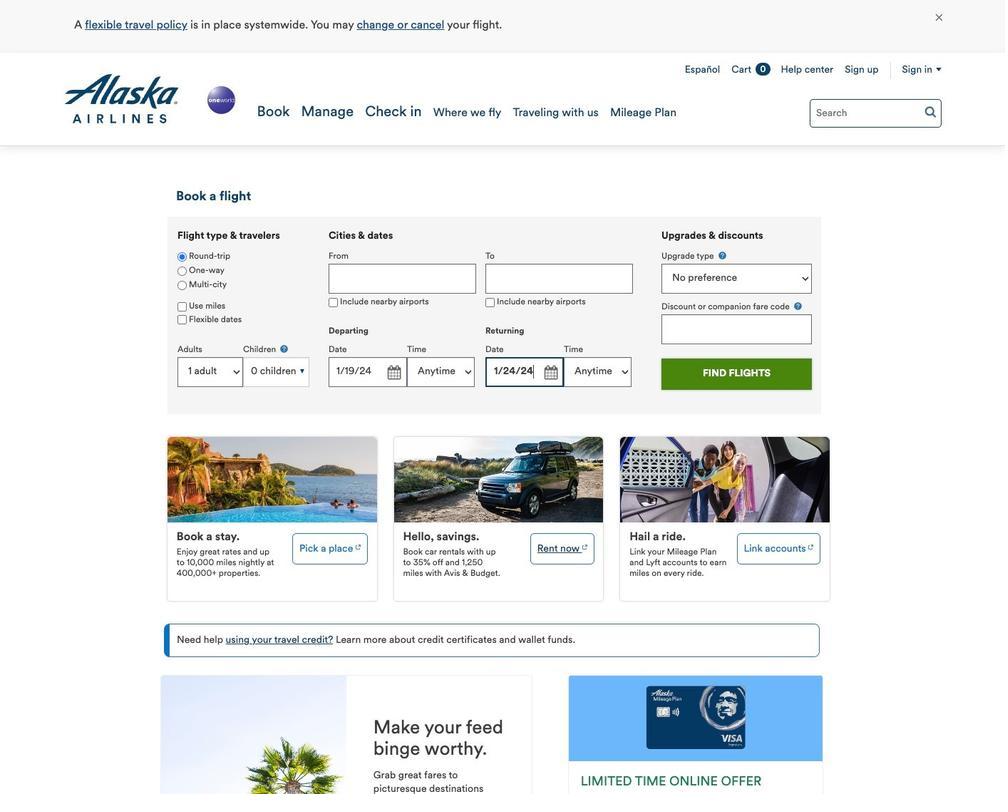 Task type: locate. For each thing, give the bounding box(es) containing it.
None checkbox
[[486, 298, 495, 307]]

None submit
[[662, 358, 812, 390]]

search button image
[[925, 106, 937, 118]]

0 vertical spatial   radio
[[178, 252, 187, 261]]

  radio
[[178, 252, 187, 261], [178, 266, 187, 276], [178, 281, 187, 290]]

option group
[[178, 250, 309, 293]]

None text field
[[486, 264, 633, 294], [662, 314, 812, 344], [486, 264, 633, 294], [662, 314, 812, 344]]

photo of an suv driving towards a mountain image
[[394, 437, 603, 523]]

  checkbox
[[178, 302, 187, 311]]

0 horizontal spatial group
[[168, 217, 319, 406]]

2 vertical spatial   radio
[[178, 281, 187, 290]]

None checkbox
[[329, 298, 338, 307], [178, 315, 187, 325], [329, 298, 338, 307], [178, 315, 187, 325]]

1 vertical spatial   radio
[[178, 266, 187, 276]]

  checkbox inside group
[[178, 302, 187, 311]]

photo of a hotel with a swimming pool and palm trees image
[[168, 437, 377, 523]]

book rides image
[[809, 540, 814, 552]]

some kids opening a door image
[[621, 437, 830, 523]]

rent now image
[[582, 540, 587, 552]]

group
[[168, 217, 319, 406], [329, 231, 642, 400], [662, 250, 812, 344]]

open datepicker image
[[540, 363, 560, 383]]

None text field
[[329, 264, 476, 294], [329, 357, 407, 387], [486, 357, 564, 387], [329, 264, 476, 294], [329, 357, 407, 387], [486, 357, 564, 387]]

2   radio from the top
[[178, 266, 187, 276]]



Task type: vqa. For each thing, say whether or not it's contained in the screenshot.
Search text field
yes



Task type: describe. For each thing, give the bounding box(es) containing it.
alaska airlines logo image
[[63, 74, 180, 124]]

1   radio from the top
[[178, 252, 187, 261]]

oneworld logo image
[[205, 84, 238, 117]]

book a stay image
[[356, 540, 361, 552]]

2 horizontal spatial group
[[662, 250, 812, 344]]

1 horizontal spatial group
[[329, 231, 642, 400]]

3   radio from the top
[[178, 281, 187, 290]]

open datepicker image
[[384, 363, 404, 383]]

none checkbox inside group
[[486, 298, 495, 307]]

Search text field
[[810, 99, 942, 128]]

header nav bar navigation
[[0, 53, 1005, 146]]



